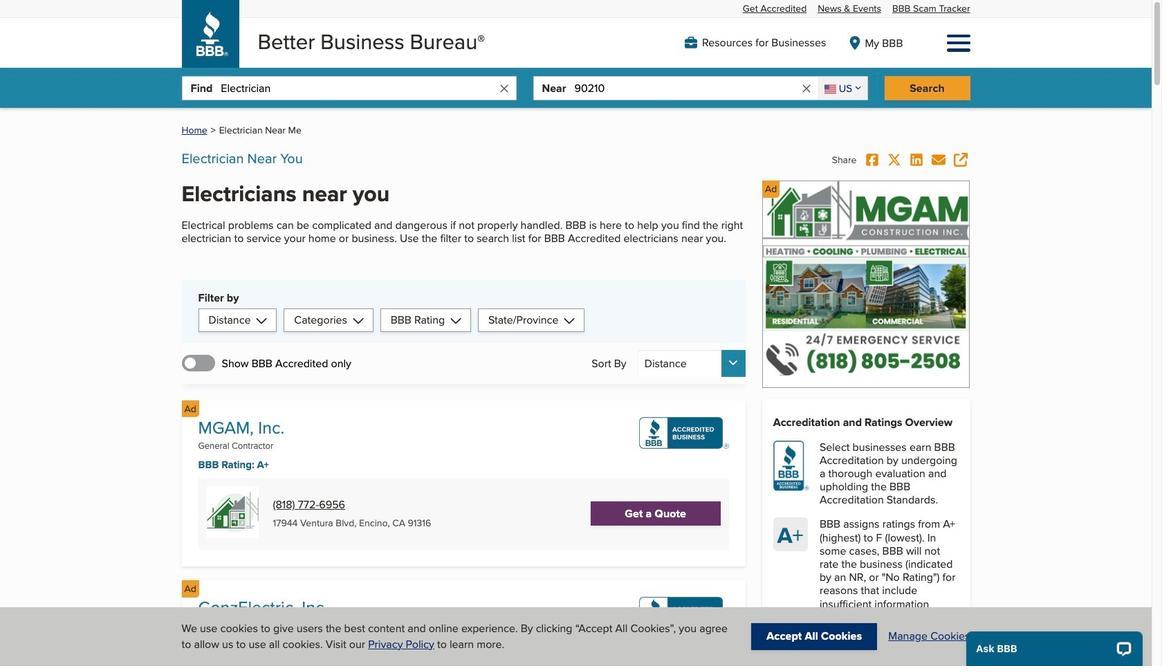 Task type: describe. For each thing, give the bounding box(es) containing it.
businesses, charities, category search field
[[221, 77, 498, 100]]

2 accredited business image from the top
[[639, 597, 729, 629]]



Task type: vqa. For each thing, say whether or not it's contained in the screenshot.
second Accredited Business Image from the top of the page
yes



Task type: locate. For each thing, give the bounding box(es) containing it.
None button
[[638, 350, 746, 377]]

2 clear search image from the left
[[801, 82, 813, 95]]

accreditation standards image
[[774, 441, 809, 491]]

1 accredited business image from the top
[[639, 417, 729, 449]]

0 vertical spatial accredited business image
[[639, 417, 729, 449]]

clear search image for city, state or zip field
[[801, 82, 813, 95]]

clear search image for businesses, charities, category 'search field'
[[498, 82, 510, 95]]

None field
[[819, 77, 868, 100]]

clear search image
[[498, 82, 510, 95], [801, 82, 813, 95]]

0 horizontal spatial clear search image
[[498, 82, 510, 95]]

1 horizontal spatial clear search image
[[801, 82, 813, 95]]

city, state or zip field
[[575, 77, 801, 100]]

accredited business image
[[639, 417, 729, 449], [639, 597, 729, 629]]

mgam, inc. image
[[763, 181, 970, 388]]

1 clear search image from the left
[[498, 82, 510, 95]]

1 vertical spatial accredited business image
[[639, 597, 729, 629]]



